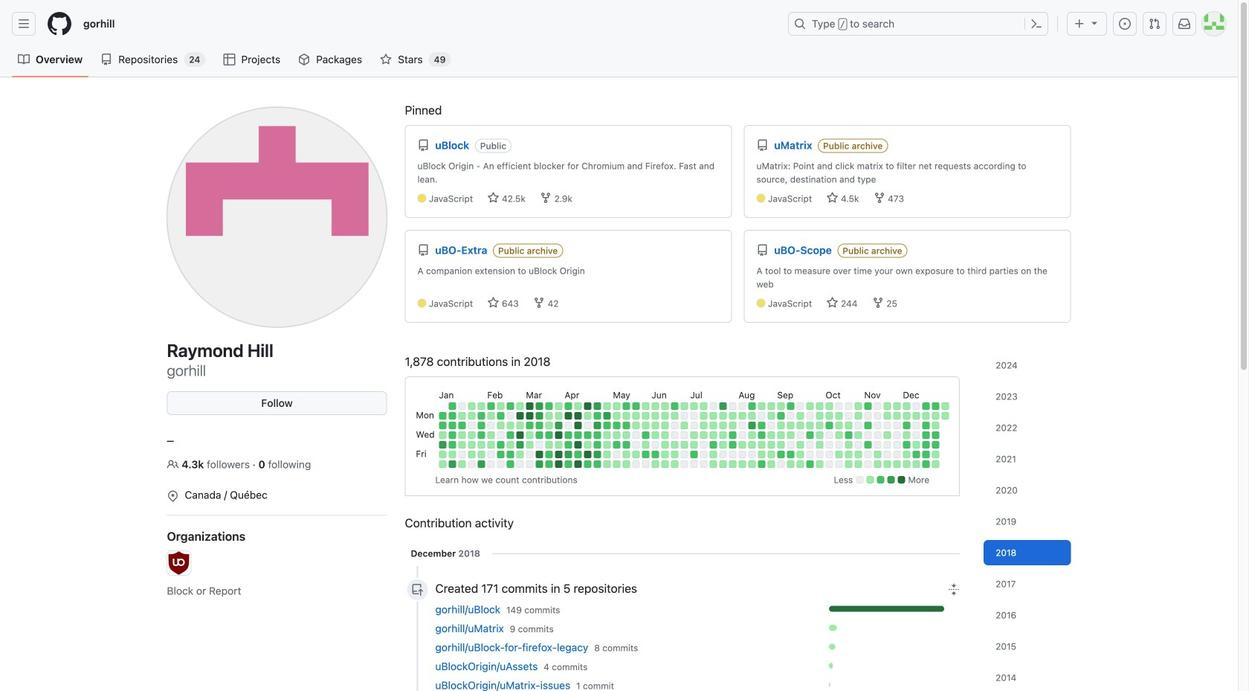 Task type: vqa. For each thing, say whether or not it's contained in the screenshot.
cell
yes



Task type: describe. For each thing, give the bounding box(es) containing it.
5% of commits in december were made to gorhill/ublock-for-firefox-legacy image
[[829, 644, 836, 650]]

location image
[[167, 490, 179, 502]]

forks image
[[533, 297, 545, 309]]

1 horizontal spatial repo image
[[418, 139, 430, 151]]

git pull request image
[[1149, 18, 1161, 30]]

issue opened image
[[1119, 18, 1131, 30]]

@ublockorigin image
[[167, 551, 191, 575]]

3% of commits in december were made to ublockorigin/uassets image down 5% of commits in december were made to gorhill/ublock-for-firefox-legacy icon
[[829, 663, 833, 669]]

notifications image
[[1179, 18, 1191, 30]]

0 horizontal spatial repo image
[[101, 54, 112, 65]]

6% of commits in december were made to gorhill/umatrix image
[[829, 625, 837, 631]]

collapse image
[[948, 584, 960, 595]]



Task type: locate. For each thing, give the bounding box(es) containing it.
plus image
[[1074, 18, 1086, 30]]

book image
[[18, 54, 30, 65]]

1 vertical spatial repo image
[[418, 244, 430, 256]]

view gorhill's full-sized avatar image
[[167, 107, 387, 327]]

home location: canada / québec element
[[167, 484, 387, 503]]

repo push image
[[412, 584, 424, 596]]

2 vertical spatial repo image
[[757, 244, 769, 256]]

3% of commits in december were made to ublockorigin/uassets image up 1% of commits in december were made to ublockorigin/umatrix-issues image
[[829, 663, 960, 669]]

stars image
[[488, 192, 500, 204], [827, 192, 839, 204], [488, 297, 500, 309]]

1 horizontal spatial repo image
[[757, 139, 769, 151]]

Follow gorhill submit
[[167, 391, 387, 415]]

star image
[[380, 54, 392, 65]]

command palette image
[[1031, 18, 1043, 30]]

1 vertical spatial repo image
[[418, 139, 430, 151]]

5% of commits in december were made to gorhill/ublock-for-firefox-legacy image
[[829, 644, 960, 650]]

0 vertical spatial repo image
[[101, 54, 112, 65]]

people image
[[167, 459, 179, 470]]

2 horizontal spatial repo image
[[757, 244, 769, 256]]

88% of commits in december were made to gorhill/ublock image
[[829, 606, 960, 612], [829, 606, 945, 612]]

grid
[[414, 386, 952, 470]]

1% of commits in december were made to ublockorigin/umatrix-issues image
[[829, 682, 960, 688]]

cell
[[449, 402, 456, 410], [458, 402, 466, 410], [468, 402, 476, 410], [478, 402, 485, 410], [487, 402, 495, 410], [497, 402, 505, 410], [507, 402, 514, 410], [516, 402, 524, 410], [526, 402, 534, 410], [536, 402, 543, 410], [545, 402, 553, 410], [555, 402, 563, 410], [565, 402, 572, 410], [574, 402, 582, 410], [584, 402, 592, 410], [594, 402, 601, 410], [603, 402, 611, 410], [613, 402, 621, 410], [623, 402, 630, 410], [632, 402, 640, 410], [642, 402, 650, 410], [652, 402, 659, 410], [662, 402, 669, 410], [671, 402, 679, 410], [681, 402, 688, 410], [691, 402, 698, 410], [700, 402, 708, 410], [710, 402, 717, 410], [720, 402, 727, 410], [729, 402, 737, 410], [739, 402, 746, 410], [749, 402, 756, 410], [758, 402, 766, 410], [768, 402, 775, 410], [778, 402, 785, 410], [787, 402, 795, 410], [797, 402, 804, 410], [807, 402, 814, 410], [816, 402, 824, 410], [826, 402, 833, 410], [836, 402, 843, 410], [845, 402, 853, 410], [855, 402, 862, 410], [865, 402, 872, 410], [874, 402, 882, 410], [884, 402, 891, 410], [894, 402, 901, 410], [903, 402, 911, 410], [913, 402, 920, 410], [923, 402, 930, 410], [932, 402, 940, 410], [942, 402, 949, 410], [439, 412, 447, 420], [449, 412, 456, 420], [458, 412, 466, 420], [468, 412, 476, 420], [478, 412, 485, 420], [487, 412, 495, 420], [497, 412, 505, 420], [507, 412, 514, 420], [516, 412, 524, 420], [526, 412, 534, 420], [536, 412, 543, 420], [545, 412, 553, 420], [555, 412, 563, 420], [565, 412, 572, 420], [574, 412, 582, 420], [584, 412, 592, 420], [594, 412, 601, 420], [603, 412, 611, 420], [613, 412, 621, 420], [623, 412, 630, 420], [632, 412, 640, 420], [642, 412, 650, 420], [652, 412, 659, 420], [662, 412, 669, 420], [671, 412, 679, 420], [681, 412, 688, 420], [691, 412, 698, 420], [700, 412, 708, 420], [710, 412, 717, 420], [720, 412, 727, 420], [729, 412, 737, 420], [739, 412, 746, 420], [749, 412, 756, 420], [758, 412, 766, 420], [768, 412, 775, 420], [778, 412, 785, 420], [787, 412, 795, 420], [797, 412, 804, 420], [807, 412, 814, 420], [816, 412, 824, 420], [826, 412, 833, 420], [836, 412, 843, 420], [845, 412, 853, 420], [855, 412, 862, 420], [865, 412, 872, 420], [874, 412, 882, 420], [884, 412, 891, 420], [894, 412, 901, 420], [903, 412, 911, 420], [913, 412, 920, 420], [923, 412, 930, 420], [932, 412, 940, 420], [942, 412, 949, 420], [439, 422, 447, 429], [449, 422, 456, 429], [458, 422, 466, 429], [468, 422, 476, 429], [478, 422, 485, 429], [487, 422, 495, 429], [497, 422, 505, 429], [507, 422, 514, 429], [516, 422, 524, 429], [526, 422, 534, 429], [536, 422, 543, 429], [545, 422, 553, 429], [555, 422, 563, 429], [565, 422, 572, 429], [574, 422, 582, 429], [584, 422, 592, 429], [594, 422, 601, 429], [603, 422, 611, 429], [613, 422, 621, 429], [623, 422, 630, 429], [632, 422, 640, 429], [642, 422, 650, 429], [652, 422, 659, 429], [662, 422, 669, 429], [671, 422, 679, 429], [681, 422, 688, 429], [691, 422, 698, 429], [700, 422, 708, 429], [710, 422, 717, 429], [720, 422, 727, 429], [729, 422, 737, 429], [739, 422, 746, 429], [749, 422, 756, 429], [758, 422, 766, 429], [768, 422, 775, 429], [778, 422, 785, 429], [787, 422, 795, 429], [797, 422, 804, 429], [807, 422, 814, 429], [816, 422, 824, 429], [826, 422, 833, 429], [836, 422, 843, 429], [845, 422, 853, 429], [855, 422, 862, 429], [865, 422, 872, 429], [874, 422, 882, 429], [884, 422, 891, 429], [894, 422, 901, 429], [903, 422, 911, 429], [913, 422, 920, 429], [923, 422, 930, 429], [932, 422, 940, 429], [439, 431, 447, 439], [449, 431, 456, 439], [458, 431, 466, 439], [468, 431, 476, 439], [478, 431, 485, 439], [487, 431, 495, 439], [497, 431, 505, 439], [507, 431, 514, 439], [516, 431, 524, 439], [526, 431, 534, 439], [536, 431, 543, 439], [545, 431, 553, 439], [555, 431, 563, 439], [565, 431, 572, 439], [574, 431, 582, 439], [584, 431, 592, 439], [594, 431, 601, 439], [603, 431, 611, 439], [613, 431, 621, 439], [623, 431, 630, 439], [632, 431, 640, 439], [642, 431, 650, 439], [652, 431, 659, 439], [662, 431, 669, 439], [671, 431, 679, 439], [681, 431, 688, 439], [691, 431, 698, 439], [700, 431, 708, 439], [710, 431, 717, 439], [720, 431, 727, 439], [729, 431, 737, 439], [739, 431, 746, 439], [749, 431, 756, 439], [758, 431, 766, 439], [768, 431, 775, 439], [778, 431, 785, 439], [787, 431, 795, 439], [797, 431, 804, 439], [807, 431, 814, 439], [816, 431, 824, 439], [826, 431, 833, 439], [836, 431, 843, 439], [845, 431, 853, 439], [855, 431, 862, 439], [865, 431, 872, 439], [874, 431, 882, 439], [884, 431, 891, 439], [894, 431, 901, 439], [903, 431, 911, 439], [913, 431, 920, 439], [923, 431, 930, 439], [932, 431, 940, 439], [439, 441, 447, 449], [449, 441, 456, 449], [458, 441, 466, 449], [468, 441, 476, 449], [478, 441, 485, 449], [487, 441, 495, 449], [497, 441, 505, 449], [507, 441, 514, 449], [516, 441, 524, 449], [526, 441, 534, 449], [536, 441, 543, 449], [545, 441, 553, 449], [555, 441, 563, 449], [565, 441, 572, 449], [574, 441, 582, 449], [584, 441, 592, 449], [594, 441, 601, 449], [603, 441, 611, 449], [613, 441, 621, 449], [623, 441, 630, 449], [632, 441, 640, 449], [642, 441, 650, 449], [652, 441, 659, 449], [662, 441, 669, 449], [671, 441, 679, 449], [681, 441, 688, 449], [691, 441, 698, 449], [700, 441, 708, 449], [710, 441, 717, 449], [720, 441, 727, 449], [729, 441, 737, 449], [739, 441, 746, 449], [749, 441, 756, 449], [758, 441, 766, 449], [768, 441, 775, 449], [778, 441, 785, 449], [787, 441, 795, 449], [797, 441, 804, 449], [807, 441, 814, 449], [816, 441, 824, 449], [826, 441, 833, 449], [836, 441, 843, 449], [845, 441, 853, 449], [855, 441, 862, 449], [865, 441, 872, 449], [874, 441, 882, 449], [884, 441, 891, 449], [894, 441, 901, 449], [903, 441, 911, 449], [913, 441, 920, 449], [923, 441, 930, 449], [932, 441, 940, 449], [439, 451, 447, 458], [449, 451, 456, 458], [458, 451, 466, 458], [468, 451, 476, 458], [478, 451, 485, 458], [487, 451, 495, 458], [497, 451, 505, 458], [507, 451, 514, 458], [516, 451, 524, 458], [526, 451, 534, 458], [536, 451, 543, 458], [545, 451, 553, 458], [555, 451, 563, 458], [565, 451, 572, 458], [574, 451, 582, 458], [584, 451, 592, 458], [594, 451, 601, 458], [603, 451, 611, 458], [613, 451, 621, 458], [623, 451, 630, 458], [632, 451, 640, 458], [642, 451, 650, 458], [652, 451, 659, 458], [662, 451, 669, 458], [671, 451, 679, 458], [681, 451, 688, 458], [691, 451, 698, 458], [700, 451, 708, 458], [710, 451, 717, 458], [720, 451, 727, 458], [729, 451, 737, 458], [739, 451, 746, 458], [749, 451, 756, 458], [758, 451, 766, 458], [768, 451, 775, 458], [778, 451, 785, 458], [787, 451, 795, 458], [797, 451, 804, 458], [807, 451, 814, 458], [816, 451, 824, 458], [826, 451, 833, 458], [836, 451, 843, 458], [845, 451, 853, 458], [855, 451, 862, 458], [865, 451, 872, 458], [874, 451, 882, 458], [884, 451, 891, 458], [894, 451, 901, 458], [903, 451, 911, 458], [913, 451, 920, 458], [923, 451, 930, 458], [932, 451, 940, 458], [439, 460, 447, 468], [449, 460, 456, 468], [458, 460, 466, 468], [468, 460, 476, 468], [478, 460, 485, 468], [487, 460, 495, 468], [497, 460, 505, 468], [507, 460, 514, 468], [516, 460, 524, 468], [526, 460, 534, 468], [536, 460, 543, 468], [545, 460, 553, 468], [555, 460, 563, 468], [565, 460, 572, 468], [574, 460, 582, 468], [584, 460, 592, 468], [594, 460, 601, 468], [603, 460, 611, 468], [613, 460, 621, 468], [623, 460, 630, 468], [632, 460, 640, 468], [642, 460, 650, 468], [652, 460, 659, 468], [662, 460, 669, 468], [671, 460, 679, 468], [681, 460, 688, 468], [691, 460, 698, 468], [700, 460, 708, 468], [710, 460, 717, 468], [720, 460, 727, 468], [729, 460, 737, 468], [739, 460, 746, 468], [749, 460, 756, 468], [758, 460, 766, 468], [768, 460, 775, 468], [778, 460, 785, 468], [787, 460, 795, 468], [797, 460, 804, 468], [807, 460, 814, 468], [816, 460, 824, 468], [826, 460, 833, 468], [836, 460, 843, 468], [845, 460, 853, 468], [855, 460, 862, 468], [865, 460, 872, 468], [874, 460, 882, 468], [884, 460, 891, 468], [894, 460, 901, 468], [903, 460, 911, 468], [913, 460, 920, 468], [923, 460, 930, 468], [932, 460, 940, 468]]

homepage image
[[48, 12, 71, 36]]

3% of commits in december were made to ublockorigin/uassets image
[[829, 663, 960, 669], [829, 663, 833, 669]]

6% of commits in december were made to gorhill/umatrix image
[[829, 625, 960, 631]]

0 horizontal spatial repo image
[[418, 244, 430, 256]]

table image
[[223, 54, 235, 65]]

stars image
[[827, 297, 839, 309]]

package image
[[298, 54, 310, 65]]

0 vertical spatial repo image
[[757, 139, 769, 151]]

repo image
[[757, 139, 769, 151], [418, 244, 430, 256]]

forks image
[[540, 192, 552, 204], [874, 192, 886, 204], [872, 297, 884, 309]]

triangle down image
[[1089, 17, 1101, 29]]

repo image
[[101, 54, 112, 65], [418, 139, 430, 151], [757, 244, 769, 256]]



